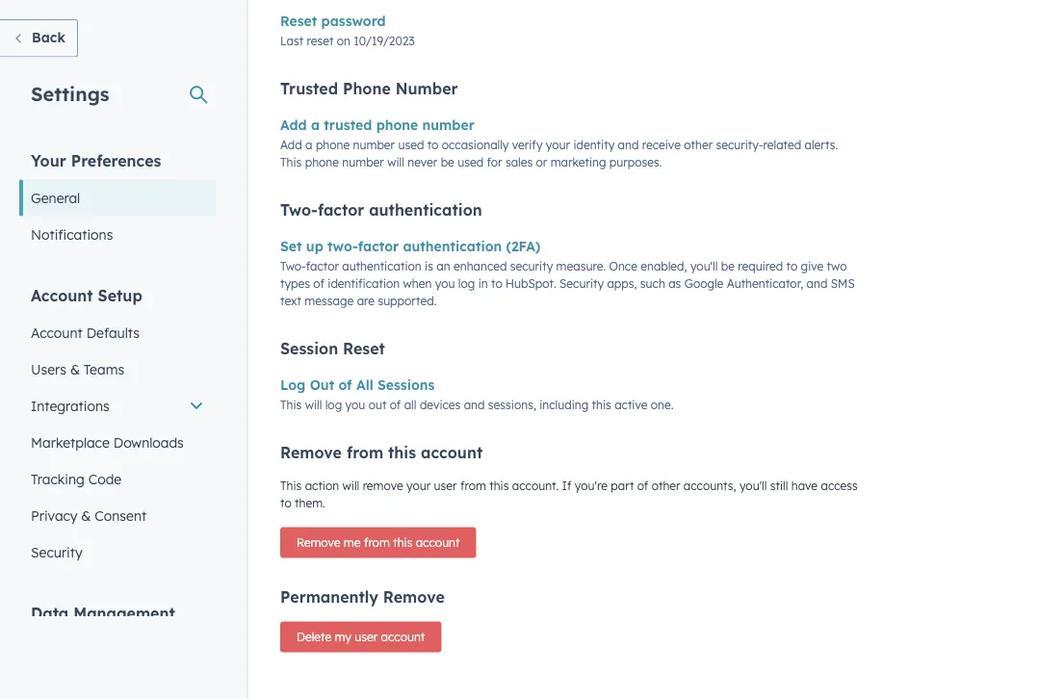 Task type: locate. For each thing, give the bounding box(es) containing it.
you
[[435, 277, 455, 291], [345, 398, 365, 412]]

and right devices
[[464, 398, 485, 412]]

account down devices
[[421, 443, 483, 462]]

up
[[306, 238, 323, 255]]

& right the users
[[70, 361, 80, 377]]

required
[[738, 259, 783, 274]]

0 vertical spatial &
[[70, 361, 80, 377]]

be up google on the top right
[[721, 259, 735, 274]]

receive
[[642, 138, 681, 152]]

0 vertical spatial remove
[[280, 443, 342, 462]]

number
[[395, 79, 458, 98]]

1 vertical spatial your
[[406, 479, 431, 493]]

0 vertical spatial account
[[31, 286, 93, 305]]

0 horizontal spatial security
[[31, 544, 82, 560]]

text
[[280, 294, 301, 308]]

remove for remove from this account
[[280, 443, 342, 462]]

this inside add a trusted phone number add a phone number used to occasionally verify your identity and receive other security-related alerts. this phone number will never be used for sales or marketing purposes.
[[280, 155, 302, 170]]

2 two- from the top
[[280, 259, 306, 274]]

0 vertical spatial reset
[[280, 12, 317, 29]]

google
[[684, 277, 723, 291]]

remove from this account
[[280, 443, 483, 462]]

account up account defaults
[[31, 286, 93, 305]]

from inside button
[[364, 536, 390, 550]]

1 horizontal spatial will
[[342, 479, 359, 493]]

authentication up identification
[[342, 259, 422, 274]]

account inside button
[[381, 630, 425, 645]]

2 vertical spatial and
[[464, 398, 485, 412]]

still
[[770, 479, 788, 493]]

2 vertical spatial remove
[[383, 587, 445, 606]]

factor down two-factor authentication
[[358, 238, 399, 255]]

security
[[510, 259, 553, 274]]

2 horizontal spatial will
[[387, 155, 404, 170]]

you down log out of all sessions button
[[345, 398, 365, 412]]

0 vertical spatial user
[[434, 479, 457, 493]]

remove up action
[[280, 443, 342, 462]]

1 horizontal spatial be
[[721, 259, 735, 274]]

1 horizontal spatial other
[[684, 138, 713, 152]]

1 vertical spatial factor
[[358, 238, 399, 255]]

session
[[280, 339, 338, 358]]

1 horizontal spatial reset
[[343, 339, 385, 358]]

0 vertical spatial and
[[618, 138, 639, 152]]

0 horizontal spatial be
[[441, 155, 454, 170]]

0 vertical spatial security
[[560, 277, 604, 291]]

1 vertical spatial used
[[458, 155, 484, 170]]

you inside set up two-factor authentication (2fa) two-factor authentication is an enhanced security measure. once enabled, you'll be required to give two types of identification when you log in to hubspot. security apps, such as google authenticator, and sms text message are supported.
[[435, 277, 455, 291]]

0 vertical spatial from
[[347, 443, 383, 462]]

1 vertical spatial two-
[[280, 259, 306, 274]]

and inside log out of all sessions this will log you out of all devices and sessions, including this active one.
[[464, 398, 485, 412]]

an
[[437, 259, 450, 274]]

2 vertical spatial this
[[280, 479, 302, 493]]

used down occasionally
[[458, 155, 484, 170]]

all
[[404, 398, 416, 412]]

0 vertical spatial be
[[441, 155, 454, 170]]

general link
[[19, 180, 216, 216]]

is
[[425, 259, 433, 274]]

2 vertical spatial phone
[[305, 155, 339, 170]]

1 vertical spatial from
[[460, 479, 486, 493]]

1 vertical spatial reset
[[343, 339, 385, 358]]

1 horizontal spatial log
[[458, 277, 475, 291]]

this right me
[[393, 536, 413, 550]]

& for privacy
[[81, 507, 91, 524]]

0 vertical spatial your
[[546, 138, 570, 152]]

users
[[31, 361, 66, 377]]

0 vertical spatial used
[[398, 138, 424, 152]]

reset password button
[[280, 9, 386, 33]]

this
[[592, 398, 611, 412], [388, 443, 416, 462], [489, 479, 509, 493], [393, 536, 413, 550]]

remove left me
[[297, 536, 340, 550]]

other right receive
[[684, 138, 713, 152]]

this inside this action will remove your user from this account. if you're part of other accounts, you'll still have access to them.
[[489, 479, 509, 493]]

of inside set up two-factor authentication (2fa) two-factor authentication is an enhanced security measure. once enabled, you'll be required to give two types of identification when you log in to hubspot. security apps, such as google authenticator, and sms text message are supported.
[[313, 277, 324, 291]]

1 add from the top
[[280, 116, 307, 133]]

will inside add a trusted phone number add a phone number used to occasionally verify your identity and receive other security-related alerts. this phone number will never be used for sales or marketing purposes.
[[387, 155, 404, 170]]

this inside log out of all sessions this will log you out of all devices and sessions, including this active one.
[[592, 398, 611, 412]]

0 horizontal spatial will
[[305, 398, 322, 412]]

notifications
[[31, 226, 113, 243]]

back
[[32, 29, 65, 46]]

or
[[536, 155, 547, 170]]

factor down up
[[306, 259, 339, 274]]

other inside this action will remove your user from this account. if you're part of other accounts, you'll still have access to them.
[[652, 479, 680, 493]]

and up purposes.
[[618, 138, 639, 152]]

1 vertical spatial account
[[416, 536, 460, 550]]

this left account.
[[489, 479, 509, 493]]

1 horizontal spatial you
[[435, 277, 455, 291]]

account for remove from this account
[[421, 443, 483, 462]]

other inside add a trusted phone number add a phone number used to occasionally verify your identity and receive other security-related alerts. this phone number will never be used for sales or marketing purposes.
[[684, 138, 713, 152]]

1 vertical spatial number
[[353, 138, 395, 152]]

0 horizontal spatial used
[[398, 138, 424, 152]]

this down trusted
[[280, 155, 302, 170]]

0 horizontal spatial other
[[652, 479, 680, 493]]

security down "privacy"
[[31, 544, 82, 560]]

authentication up set up two-factor authentication (2fa) button
[[369, 200, 482, 219]]

account right me
[[416, 536, 460, 550]]

code
[[88, 470, 122, 487]]

your up 'or'
[[546, 138, 570, 152]]

2 vertical spatial from
[[364, 536, 390, 550]]

1 horizontal spatial your
[[546, 138, 570, 152]]

two- up set
[[280, 200, 318, 219]]

on
[[337, 34, 351, 48]]

in
[[478, 277, 488, 291]]

other
[[684, 138, 713, 152], [652, 479, 680, 493]]

from up remove
[[347, 443, 383, 462]]

this inside log out of all sessions this will log you out of all devices and sessions, including this active one.
[[280, 398, 302, 412]]

this left active
[[592, 398, 611, 412]]

1 vertical spatial a
[[305, 138, 313, 152]]

0 horizontal spatial your
[[406, 479, 431, 493]]

account inside button
[[416, 536, 460, 550]]

1 horizontal spatial &
[[81, 507, 91, 524]]

1 vertical spatial you
[[345, 398, 365, 412]]

0 vertical spatial you
[[435, 277, 455, 291]]

delete
[[297, 630, 331, 645]]

notifications link
[[19, 216, 216, 253]]

from right me
[[364, 536, 390, 550]]

2 this from the top
[[280, 398, 302, 412]]

account
[[31, 286, 93, 305], [31, 324, 83, 341]]

0 vertical spatial add
[[280, 116, 307, 133]]

tracking
[[31, 470, 85, 487]]

1 vertical spatial &
[[81, 507, 91, 524]]

set up two-factor authentication (2fa) two-factor authentication is an enhanced security measure. once enabled, you'll be required to give two types of identification when you log in to hubspot. security apps, such as google authenticator, and sms text message are supported.
[[280, 238, 855, 308]]

privacy & consent
[[31, 507, 147, 524]]

settings
[[31, 81, 109, 105]]

message
[[305, 294, 354, 308]]

remove
[[280, 443, 342, 462], [297, 536, 340, 550], [383, 587, 445, 606]]

factor up 'two-'
[[318, 200, 364, 219]]

0 vertical spatial will
[[387, 155, 404, 170]]

your
[[546, 138, 570, 152], [406, 479, 431, 493]]

reset
[[307, 34, 334, 48]]

two- up types
[[280, 259, 306, 274]]

my
[[335, 630, 351, 645]]

be right never
[[441, 155, 454, 170]]

your inside this action will remove your user from this account. if you're part of other accounts, you'll still have access to them.
[[406, 479, 431, 493]]

0 vertical spatial phone
[[376, 116, 418, 133]]

log
[[458, 277, 475, 291], [325, 398, 342, 412]]

this up them.
[[280, 479, 302, 493]]

your
[[31, 151, 66, 170]]

0 vertical spatial log
[[458, 277, 475, 291]]

this inside this action will remove your user from this account. if you're part of other accounts, you'll still have access to them.
[[280, 479, 302, 493]]

setup
[[98, 286, 142, 305]]

1 vertical spatial log
[[325, 398, 342, 412]]

a down trusted
[[305, 138, 313, 152]]

10/19/2023
[[354, 34, 415, 48]]

and down give
[[807, 277, 828, 291]]

1 vertical spatial security
[[31, 544, 82, 560]]

defaults
[[86, 324, 140, 341]]

as
[[668, 277, 681, 291]]

0 horizontal spatial you
[[345, 398, 365, 412]]

security down measure. at the top
[[560, 277, 604, 291]]

account down permanently remove
[[381, 630, 425, 645]]

1 horizontal spatial used
[[458, 155, 484, 170]]

from left account.
[[460, 479, 486, 493]]

users & teams link
[[19, 351, 216, 388]]

your preferences element
[[19, 150, 216, 253]]

authentication up an
[[403, 238, 502, 255]]

from
[[347, 443, 383, 462], [460, 479, 486, 493], [364, 536, 390, 550]]

a left trusted
[[311, 116, 320, 133]]

0 horizontal spatial and
[[464, 398, 485, 412]]

0 vertical spatial this
[[280, 155, 302, 170]]

1 vertical spatial you'll
[[739, 479, 767, 493]]

log down out
[[325, 398, 342, 412]]

1 vertical spatial will
[[305, 398, 322, 412]]

will left never
[[387, 155, 404, 170]]

alerts.
[[805, 138, 838, 152]]

1 vertical spatial add
[[280, 138, 302, 152]]

2 vertical spatial will
[[342, 479, 359, 493]]

enabled,
[[641, 259, 687, 274]]

add
[[280, 116, 307, 133], [280, 138, 302, 152]]

1 vertical spatial other
[[652, 479, 680, 493]]

account up the users
[[31, 324, 83, 341]]

0 vertical spatial two-
[[280, 200, 318, 219]]

give
[[801, 259, 824, 274]]

data management
[[31, 603, 175, 623]]

used up never
[[398, 138, 424, 152]]

out
[[310, 376, 334, 393]]

delete my user account button
[[280, 622, 441, 653]]

this inside button
[[393, 536, 413, 550]]

user right my
[[355, 630, 378, 645]]

authentication
[[369, 200, 482, 219], [403, 238, 502, 255], [342, 259, 422, 274]]

preferences
[[71, 151, 161, 170]]

other right part on the bottom of page
[[652, 479, 680, 493]]

security link
[[19, 534, 216, 571]]

sms
[[831, 277, 855, 291]]

log inside set up two-factor authentication (2fa) two-factor authentication is an enhanced security measure. once enabled, you'll be required to give two types of identification when you log in to hubspot. security apps, such as google authenticator, and sms text message are supported.
[[458, 277, 475, 291]]

2 horizontal spatial and
[[807, 277, 828, 291]]

1 horizontal spatial you'll
[[739, 479, 767, 493]]

integrations
[[31, 397, 109, 414]]

log left in
[[458, 277, 475, 291]]

to up never
[[427, 138, 439, 152]]

1 horizontal spatial and
[[618, 138, 639, 152]]

this action will remove your user from this account. if you're part of other accounts, you'll still have access to them.
[[280, 479, 858, 511]]

two-
[[280, 200, 318, 219], [280, 259, 306, 274]]

verify
[[512, 138, 543, 152]]

you'll
[[690, 259, 718, 274], [739, 479, 767, 493]]

3 this from the top
[[280, 479, 302, 493]]

this down log
[[280, 398, 302, 412]]

remove inside button
[[297, 536, 340, 550]]

apps,
[[607, 277, 637, 291]]

1 this from the top
[[280, 155, 302, 170]]

account
[[421, 443, 483, 462], [416, 536, 460, 550], [381, 630, 425, 645]]

will right action
[[342, 479, 359, 493]]

1 vertical spatial account
[[31, 324, 83, 341]]

reset up all
[[343, 339, 385, 358]]

2 vertical spatial account
[[381, 630, 425, 645]]

reset up last
[[280, 12, 317, 29]]

1 horizontal spatial user
[[434, 479, 457, 493]]

this
[[280, 155, 302, 170], [280, 398, 302, 412], [280, 479, 302, 493]]

0 horizontal spatial &
[[70, 361, 80, 377]]

user right remove
[[434, 479, 457, 493]]

0 horizontal spatial user
[[355, 630, 378, 645]]

0 vertical spatial other
[[684, 138, 713, 152]]

remove down remove me from this account button
[[383, 587, 445, 606]]

1 vertical spatial and
[[807, 277, 828, 291]]

be
[[441, 155, 454, 170], [721, 259, 735, 274]]

you'll left still
[[739, 479, 767, 493]]

2 account from the top
[[31, 324, 83, 341]]

active
[[614, 398, 648, 412]]

1 vertical spatial this
[[280, 398, 302, 412]]

1 horizontal spatial security
[[560, 277, 604, 291]]

0 vertical spatial account
[[421, 443, 483, 462]]

are
[[357, 294, 375, 308]]

such
[[640, 277, 665, 291]]

your right remove
[[406, 479, 431, 493]]

user inside delete my user account button
[[355, 630, 378, 645]]

0 vertical spatial you'll
[[690, 259, 718, 274]]

& right "privacy"
[[81, 507, 91, 524]]

reset
[[280, 12, 317, 29], [343, 339, 385, 358]]

marketplace
[[31, 434, 110, 451]]

1 vertical spatial be
[[721, 259, 735, 274]]

you down an
[[435, 277, 455, 291]]

0 horizontal spatial reset
[[280, 12, 317, 29]]

1 vertical spatial remove
[[297, 536, 340, 550]]

to left them.
[[280, 496, 291, 511]]

log out of all sessions this will log you out of all devices and sessions, including this active one.
[[280, 376, 674, 412]]

be inside add a trusted phone number add a phone number used to occasionally verify your identity and receive other security-related alerts. this phone number will never be used for sales or marketing purposes.
[[441, 155, 454, 170]]

1 vertical spatial user
[[355, 630, 378, 645]]

data
[[31, 603, 69, 623]]

0 horizontal spatial you'll
[[690, 259, 718, 274]]

will down out
[[305, 398, 322, 412]]

0 vertical spatial a
[[311, 116, 320, 133]]

account for delete my user account
[[381, 630, 425, 645]]

0 horizontal spatial log
[[325, 398, 342, 412]]

1 account from the top
[[31, 286, 93, 305]]

you'll up google on the top right
[[690, 259, 718, 274]]

your inside add a trusted phone number add a phone number used to occasionally verify your identity and receive other security-related alerts. this phone number will never be used for sales or marketing purposes.
[[546, 138, 570, 152]]



Task type: describe. For each thing, give the bounding box(es) containing it.
to right in
[[491, 277, 502, 291]]

downloads
[[113, 434, 184, 451]]

of inside this action will remove your user from this account. if you're part of other accounts, you'll still have access to them.
[[637, 479, 648, 493]]

identification
[[328, 277, 400, 291]]

be inside set up two-factor authentication (2fa) two-factor authentication is an enhanced security measure. once enabled, you'll be required to give two types of identification when you log in to hubspot. security apps, such as google authenticator, and sms text message are supported.
[[721, 259, 735, 274]]

remove me from this account button
[[280, 528, 476, 558]]

1 vertical spatial authentication
[[403, 238, 502, 255]]

to inside add a trusted phone number add a phone number used to occasionally verify your identity and receive other security-related alerts. this phone number will never be used for sales or marketing purposes.
[[427, 138, 439, 152]]

tracking code link
[[19, 461, 216, 497]]

1 two- from the top
[[280, 200, 318, 219]]

last
[[280, 34, 304, 48]]

marketplace downloads link
[[19, 424, 216, 461]]

will inside this action will remove your user from this account. if you're part of other accounts, you'll still have access to them.
[[342, 479, 359, 493]]

to left give
[[786, 259, 798, 274]]

part
[[611, 479, 634, 493]]

for
[[487, 155, 502, 170]]

users & teams
[[31, 361, 124, 377]]

set up two-factor authentication (2fa) button
[[280, 235, 541, 258]]

action
[[305, 479, 339, 493]]

sessions
[[377, 376, 435, 393]]

permanently
[[280, 587, 378, 606]]

trusted
[[280, 79, 338, 98]]

out
[[368, 398, 387, 412]]

0 vertical spatial factor
[[318, 200, 364, 219]]

account defaults
[[31, 324, 140, 341]]

user inside this action will remove your user from this account. if you're part of other accounts, you'll still have access to them.
[[434, 479, 457, 493]]

hubspot.
[[506, 277, 556, 291]]

2 vertical spatial authentication
[[342, 259, 422, 274]]

account.
[[512, 479, 559, 493]]

phone
[[343, 79, 391, 98]]

types
[[280, 277, 310, 291]]

set
[[280, 238, 302, 255]]

tracking code
[[31, 470, 122, 487]]

devices
[[420, 398, 461, 412]]

will inside log out of all sessions this will log you out of all devices and sessions, including this active one.
[[305, 398, 322, 412]]

add a trusted phone number button
[[280, 113, 475, 137]]

remove
[[363, 479, 403, 493]]

consent
[[95, 507, 147, 524]]

purposes.
[[609, 155, 662, 170]]

you're
[[575, 479, 608, 493]]

security inside set up two-factor authentication (2fa) two-factor authentication is an enhanced security measure. once enabled, you'll be required to give two types of identification when you log in to hubspot. security apps, such as google authenticator, and sms text message are supported.
[[560, 277, 604, 291]]

2 vertical spatial number
[[342, 155, 384, 170]]

1 vertical spatial phone
[[316, 138, 350, 152]]

authenticator,
[[727, 277, 803, 291]]

marketplace downloads
[[31, 434, 184, 451]]

once
[[609, 259, 637, 274]]

and inside set up two-factor authentication (2fa) two-factor authentication is an enhanced security measure. once enabled, you'll be required to give two types of identification when you log in to hubspot. security apps, such as google authenticator, and sms text message are supported.
[[807, 277, 828, 291]]

account for account defaults
[[31, 324, 83, 341]]

security-
[[716, 138, 763, 152]]

trusted phone number
[[280, 79, 458, 98]]

0 vertical spatial number
[[422, 116, 475, 133]]

remove me from this account
[[297, 536, 460, 550]]

you'll inside set up two-factor authentication (2fa) two-factor authentication is an enhanced security measure. once enabled, you'll be required to give two types of identification when you log in to hubspot. security apps, such as google authenticator, and sms text message are supported.
[[690, 259, 718, 274]]

permanently remove
[[280, 587, 445, 606]]

occasionally
[[442, 138, 509, 152]]

0 vertical spatial authentication
[[369, 200, 482, 219]]

reset inside reset password last reset on 10/19/2023
[[280, 12, 317, 29]]

two- inside set up two-factor authentication (2fa) two-factor authentication is an enhanced security measure. once enabled, you'll be required to give two types of identification when you log in to hubspot. security apps, such as google authenticator, and sms text message are supported.
[[280, 259, 306, 274]]

account for account setup
[[31, 286, 93, 305]]

if
[[562, 479, 571, 493]]

sessions,
[[488, 398, 536, 412]]

to inside this action will remove your user from this account. if you're part of other accounts, you'll still have access to them.
[[280, 496, 291, 511]]

one.
[[651, 398, 674, 412]]

you inside log out of all sessions this will log you out of all devices and sessions, including this active one.
[[345, 398, 365, 412]]

them.
[[295, 496, 325, 511]]

2 vertical spatial factor
[[306, 259, 339, 274]]

remove for remove me from this account
[[297, 536, 340, 550]]

related
[[763, 138, 801, 152]]

have
[[791, 479, 818, 493]]

reset password last reset on 10/19/2023
[[280, 12, 415, 48]]

two
[[827, 259, 847, 274]]

trusted
[[324, 116, 372, 133]]

account defaults link
[[19, 314, 216, 351]]

including
[[539, 398, 589, 412]]

two-factor authentication
[[280, 200, 482, 219]]

password
[[321, 12, 386, 29]]

me
[[344, 536, 361, 550]]

enhanced
[[454, 259, 507, 274]]

never
[[408, 155, 437, 170]]

and inside add a trusted phone number add a phone number used to occasionally verify your identity and receive other security-related alerts. this phone number will never be used for sales or marketing purposes.
[[618, 138, 639, 152]]

privacy & consent link
[[19, 497, 216, 534]]

back link
[[0, 19, 78, 57]]

from inside this action will remove your user from this account. if you're part of other accounts, you'll still have access to them.
[[460, 479, 486, 493]]

delete my user account
[[297, 630, 425, 645]]

& for users
[[70, 361, 80, 377]]

this up remove
[[388, 443, 416, 462]]

log inside log out of all sessions this will log you out of all devices and sessions, including this active one.
[[325, 398, 342, 412]]

access
[[821, 479, 858, 493]]

supported.
[[378, 294, 437, 308]]

identity
[[573, 138, 615, 152]]

privacy
[[31, 507, 77, 524]]

security inside account setup element
[[31, 544, 82, 560]]

account setup
[[31, 286, 142, 305]]

two-
[[327, 238, 358, 255]]

all
[[356, 376, 373, 393]]

2 add from the top
[[280, 138, 302, 152]]

you'll inside this action will remove your user from this account. if you're part of other accounts, you'll still have access to them.
[[739, 479, 767, 493]]

accounts,
[[684, 479, 736, 493]]

marketing
[[550, 155, 606, 170]]

your preferences
[[31, 151, 161, 170]]

add a trusted phone number add a phone number used to occasionally verify your identity and receive other security-related alerts. this phone number will never be used for sales or marketing purposes.
[[280, 116, 838, 170]]

general
[[31, 189, 80, 206]]

account setup element
[[19, 285, 216, 571]]

teams
[[84, 361, 124, 377]]



Task type: vqa. For each thing, say whether or not it's contained in the screenshot.


